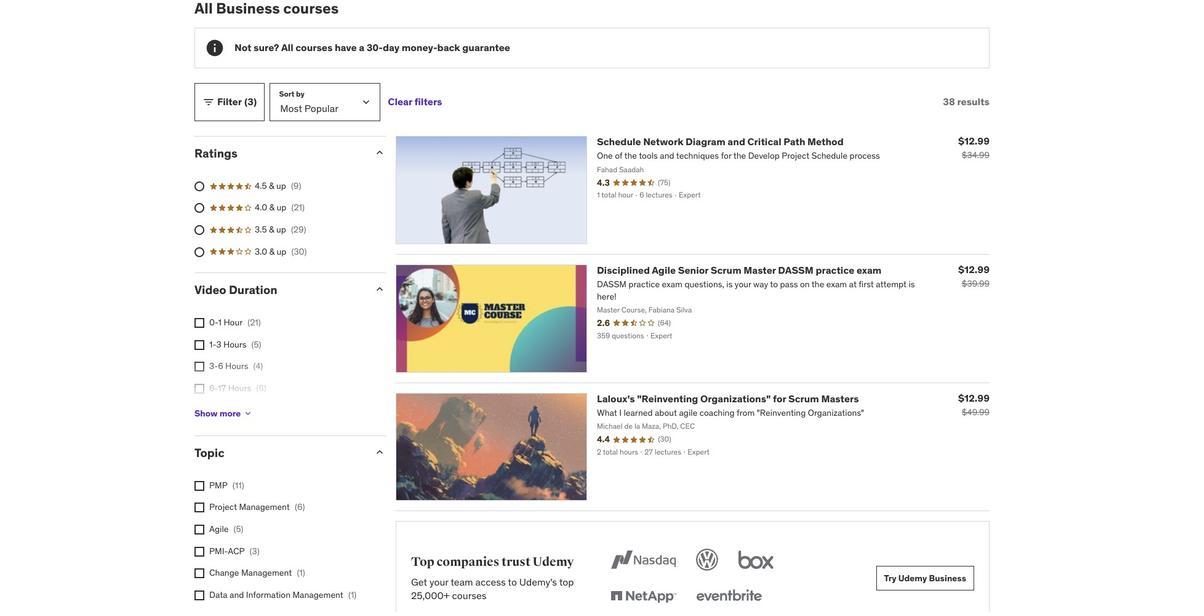 Task type: locate. For each thing, give the bounding box(es) containing it.
1 vertical spatial management
[[241, 568, 292, 579]]

scrum right senior
[[711, 264, 742, 276]]

1 horizontal spatial (1)
[[348, 590, 357, 601]]

hours
[[223, 339, 247, 350], [225, 361, 248, 372], [228, 383, 251, 394], [225, 405, 248, 416]]

senior
[[678, 264, 709, 276]]

1 horizontal spatial (6)
[[295, 502, 305, 513]]

trust
[[502, 555, 531, 570]]

xsmall image left pmp
[[195, 481, 204, 491]]

small image for topic
[[374, 446, 386, 459]]

udemy up top
[[533, 555, 574, 570]]

1 & from the top
[[269, 180, 274, 191]]

xsmall image for 3-6 hours (4)
[[195, 362, 204, 372]]

organizations"
[[701, 393, 771, 405]]

(21) for 4.0 & up (21)
[[291, 202, 305, 213]]

xsmall image left the 6-
[[195, 384, 204, 394]]

$12.99 up $34.99
[[959, 135, 990, 147]]

video duration
[[195, 283, 277, 297]]

30-
[[367, 42, 383, 54]]

xsmall image right more
[[243, 409, 253, 419]]

up
[[276, 180, 286, 191], [277, 202, 287, 213], [276, 224, 286, 235], [277, 246, 287, 257]]

show
[[195, 408, 218, 419]]

small image
[[374, 147, 386, 159], [374, 446, 386, 459]]

box image
[[736, 547, 777, 574]]

xsmall image inside show more button
[[243, 409, 253, 419]]

& right 4.0
[[269, 202, 275, 213]]

1 vertical spatial and
[[230, 590, 244, 601]]

1 horizontal spatial courses
[[452, 590, 487, 602]]

data and information management (1)
[[209, 590, 357, 601]]

xsmall image for 6-17 hours (6)
[[195, 384, 204, 394]]

2 vertical spatial $12.99
[[959, 392, 990, 404]]

0 horizontal spatial scrum
[[711, 264, 742, 276]]

1 $12.99 from the top
[[959, 135, 990, 147]]

1 small image from the top
[[374, 147, 386, 159]]

(3) right filter on the left top of page
[[244, 96, 257, 108]]

disciplined
[[597, 264, 650, 276]]

4 & from the top
[[269, 246, 275, 257]]

2 & from the top
[[269, 202, 275, 213]]

0 vertical spatial (6)
[[256, 383, 266, 394]]

$12.99 up '$39.99'
[[959, 263, 990, 276]]

project
[[209, 502, 237, 513]]

up for 4.5 & up
[[276, 180, 286, 191]]

courses
[[296, 42, 333, 54], [452, 590, 487, 602]]

& for 3.0
[[269, 246, 275, 257]]

(5)
[[252, 339, 261, 350], [234, 524, 244, 535]]

1 up from the top
[[276, 180, 286, 191]]

agile
[[652, 264, 676, 276], [209, 524, 229, 535]]

1 vertical spatial (5)
[[234, 524, 244, 535]]

1 vertical spatial $12.99
[[959, 263, 990, 276]]

& right 3.0
[[269, 246, 275, 257]]

(6) down the (4)
[[256, 383, 266, 394]]

xsmall image left data
[[195, 591, 204, 601]]

up left (29)
[[276, 224, 286, 235]]

0 horizontal spatial (1)
[[297, 568, 305, 579]]

(6)
[[256, 383, 266, 394], [295, 502, 305, 513]]

master
[[744, 264, 776, 276]]

2 $12.99 from the top
[[959, 263, 990, 276]]

3.5
[[255, 224, 267, 235]]

1 horizontal spatial and
[[728, 135, 746, 148]]

up right 4.0
[[277, 202, 287, 213]]

ratings button
[[195, 146, 364, 161]]

1 xsmall image from the top
[[195, 318, 204, 328]]

2 up from the top
[[277, 202, 287, 213]]

xsmall image left 3-
[[195, 362, 204, 372]]

method
[[808, 135, 844, 148]]

courses right all
[[296, 42, 333, 54]]

and right data
[[230, 590, 244, 601]]

3 xsmall image from the top
[[195, 481, 204, 491]]

0-
[[209, 317, 218, 328]]

38
[[943, 96, 955, 108]]

6-
[[209, 383, 218, 394]]

0 vertical spatial $12.99
[[959, 135, 990, 147]]

and
[[728, 135, 746, 148], [230, 590, 244, 601]]

scrum
[[711, 264, 742, 276], [789, 393, 819, 405]]

0 horizontal spatial and
[[230, 590, 244, 601]]

3 up from the top
[[276, 224, 286, 235]]

acp
[[228, 546, 245, 557]]

1 vertical spatial (6)
[[295, 502, 305, 513]]

17+
[[209, 405, 223, 416]]

1 horizontal spatial (5)
[[252, 339, 261, 350]]

xsmall image
[[195, 318, 204, 328], [195, 340, 204, 350], [195, 481, 204, 491], [195, 503, 204, 513]]

agile left senior
[[652, 264, 676, 276]]

xsmall image left pmi-
[[195, 547, 204, 557]]

0 horizontal spatial courses
[[296, 42, 333, 54]]

1 vertical spatial udemy
[[899, 573, 927, 584]]

management right information
[[293, 590, 343, 601]]

(6) down topic dropdown button
[[295, 502, 305, 513]]

(3)
[[244, 96, 257, 108], [250, 546, 260, 557]]

&
[[269, 180, 274, 191], [269, 202, 275, 213], [269, 224, 274, 235], [269, 246, 275, 257]]

3 & from the top
[[269, 224, 274, 235]]

0 horizontal spatial udemy
[[533, 555, 574, 570]]

(4)
[[253, 361, 263, 372]]

0 vertical spatial management
[[239, 502, 290, 513]]

2 small image from the top
[[374, 446, 386, 459]]

not
[[235, 42, 252, 54]]

xsmall image left '0-'
[[195, 318, 204, 328]]

xsmall image left project in the bottom left of the page
[[195, 503, 204, 513]]

agile (5)
[[209, 524, 244, 535]]

(21) right hour
[[248, 317, 261, 328]]

1 horizontal spatial (21)
[[291, 202, 305, 213]]

0 vertical spatial (1)
[[297, 568, 305, 579]]

xsmall image left 1-
[[195, 340, 204, 350]]

$34.99
[[962, 150, 990, 161]]

& right 4.5
[[269, 180, 274, 191]]

0 vertical spatial (5)
[[252, 339, 261, 350]]

udemy
[[533, 555, 574, 570], [899, 573, 927, 584]]

your
[[430, 576, 449, 588]]

not sure? all courses have a 30-day money-back guarantee
[[235, 42, 510, 54]]

(5) up the (4)
[[252, 339, 261, 350]]

management down (11)
[[239, 502, 290, 513]]

sure?
[[254, 42, 279, 54]]

access
[[476, 576, 506, 588]]

0 vertical spatial agile
[[652, 264, 676, 276]]

up left (9)
[[276, 180, 286, 191]]

(21) up (29)
[[291, 202, 305, 213]]

xsmall image for change management (1)
[[195, 569, 204, 579]]

0 vertical spatial small image
[[203, 96, 215, 108]]

xsmall image for data and information management (1)
[[195, 591, 204, 601]]

top
[[559, 576, 574, 588]]

3.0
[[255, 246, 267, 257]]

0 horizontal spatial (21)
[[248, 317, 261, 328]]

up left (30) at left top
[[277, 246, 287, 257]]

17+ hours
[[209, 405, 248, 416]]

management up information
[[241, 568, 292, 579]]

top companies trust udemy get your team access to udemy's top 25,000+ courses
[[411, 555, 574, 602]]

netapp image
[[608, 584, 679, 611]]

0 horizontal spatial (5)
[[234, 524, 244, 535]]

25,000+
[[411, 590, 450, 602]]

1 vertical spatial small image
[[374, 446, 386, 459]]

and left critical
[[728, 135, 746, 148]]

(5) up acp
[[234, 524, 244, 535]]

courses down team
[[452, 590, 487, 602]]

0 vertical spatial small image
[[374, 147, 386, 159]]

eventbrite image
[[694, 584, 765, 611]]

xsmall image left agile (5)
[[195, 525, 204, 535]]

duration
[[229, 283, 277, 297]]

0 vertical spatial (21)
[[291, 202, 305, 213]]

have
[[335, 42, 357, 54]]

scrum right for
[[789, 393, 819, 405]]

hours right 3
[[223, 339, 247, 350]]

hours right 17
[[228, 383, 251, 394]]

4 xsmall image from the top
[[195, 503, 204, 513]]

0 horizontal spatial agile
[[209, 524, 229, 535]]

management
[[239, 502, 290, 513], [241, 568, 292, 579], [293, 590, 343, 601]]

small image for ratings
[[374, 147, 386, 159]]

3-6 hours (4)
[[209, 361, 263, 372]]

guarantee
[[463, 42, 510, 54]]

udemy right try
[[899, 573, 927, 584]]

1 vertical spatial courses
[[452, 590, 487, 602]]

hours right 6
[[225, 361, 248, 372]]

& right the 3.5
[[269, 224, 274, 235]]

agile up pmi-
[[209, 524, 229, 535]]

$12.99 up $49.99
[[959, 392, 990, 404]]

hour
[[224, 317, 243, 328]]

4 up from the top
[[277, 246, 287, 257]]

xsmall image
[[195, 362, 204, 372], [195, 384, 204, 394], [243, 409, 253, 419], [195, 525, 204, 535], [195, 547, 204, 557], [195, 569, 204, 579], [195, 591, 204, 601]]

schedule network diagram and critical path method
[[597, 135, 844, 148]]

1 vertical spatial small image
[[374, 283, 386, 296]]

1 vertical spatial scrum
[[789, 393, 819, 405]]

6-17 hours (6)
[[209, 383, 266, 394]]

(21)
[[291, 202, 305, 213], [248, 317, 261, 328]]

0 vertical spatial and
[[728, 135, 746, 148]]

3-
[[209, 361, 218, 372]]

dassm
[[778, 264, 814, 276]]

$39.99
[[962, 278, 990, 289]]

0 vertical spatial udemy
[[533, 555, 574, 570]]

1 vertical spatial (21)
[[248, 317, 261, 328]]

schedule
[[597, 135, 641, 148]]

1 vertical spatial agile
[[209, 524, 229, 535]]

(3) right acp
[[250, 546, 260, 557]]

filter
[[217, 96, 242, 108]]

critical
[[748, 135, 782, 148]]

xsmall image left change
[[195, 569, 204, 579]]

1 horizontal spatial agile
[[652, 264, 676, 276]]

volkswagen image
[[694, 547, 721, 574]]

(21) for 0-1 hour (21)
[[248, 317, 261, 328]]

2 xsmall image from the top
[[195, 340, 204, 350]]

small image
[[203, 96, 215, 108], [374, 283, 386, 296]]



Task type: vqa. For each thing, say whether or not it's contained in the screenshot.


Task type: describe. For each thing, give the bounding box(es) containing it.
$12.99 $34.99
[[959, 135, 990, 161]]

(11)
[[233, 480, 244, 491]]

masters
[[822, 393, 859, 405]]

back
[[437, 42, 460, 54]]

1 horizontal spatial scrum
[[789, 393, 819, 405]]

top
[[411, 555, 435, 570]]

try udemy business link
[[876, 567, 975, 591]]

topic
[[195, 446, 225, 460]]

$12.99 $39.99
[[959, 263, 990, 289]]

try
[[884, 573, 897, 584]]

xsmall image for 1-
[[195, 340, 204, 350]]

to
[[508, 576, 517, 588]]

1
[[218, 317, 222, 328]]

$12.99 for method
[[959, 135, 990, 147]]

practice
[[816, 264, 855, 276]]

management for project management
[[239, 502, 290, 513]]

xsmall image for pmi-acp (3)
[[195, 547, 204, 557]]

3.0 & up (30)
[[255, 246, 307, 257]]

filters
[[415, 96, 442, 108]]

(29)
[[291, 224, 306, 235]]

pmp (11)
[[209, 480, 244, 491]]

schedule network diagram and critical path method link
[[597, 135, 844, 148]]

data
[[209, 590, 228, 601]]

change management (1)
[[209, 568, 305, 579]]

laloux's "reinventing organizations" for scrum masters
[[597, 393, 859, 405]]

0 vertical spatial scrum
[[711, 264, 742, 276]]

1 vertical spatial (3)
[[250, 546, 260, 557]]

topic button
[[195, 446, 364, 460]]

up for 3.0 & up
[[277, 246, 287, 257]]

disciplined agile senior scrum master dassm practice exam link
[[597, 264, 882, 276]]

udemy's
[[519, 576, 557, 588]]

for
[[773, 393, 786, 405]]

disciplined agile senior scrum master dassm practice exam
[[597, 264, 882, 276]]

xsmall image for project
[[195, 503, 204, 513]]

38 results status
[[943, 96, 990, 108]]

clear filters button
[[388, 83, 442, 121]]

xsmall image for pmp
[[195, 481, 204, 491]]

day
[[383, 42, 400, 54]]

2 vertical spatial management
[[293, 590, 343, 601]]

udemy inside top companies trust udemy get your team access to udemy's top 25,000+ courses
[[533, 555, 574, 570]]

(9)
[[291, 180, 301, 191]]

clear
[[388, 96, 412, 108]]

hours for 6-17 hours
[[228, 383, 251, 394]]

hours for 3-6 hours
[[225, 361, 248, 372]]

management for change management
[[241, 568, 292, 579]]

laloux's
[[597, 393, 635, 405]]

show more
[[195, 408, 241, 419]]

1-
[[209, 339, 216, 350]]

all
[[281, 42, 293, 54]]

0 vertical spatial courses
[[296, 42, 333, 54]]

show more button
[[195, 401, 253, 426]]

$49.99
[[962, 407, 990, 418]]

up for 4.0 & up
[[277, 202, 287, 213]]

pmi-
[[209, 546, 228, 557]]

change
[[209, 568, 239, 579]]

information
[[246, 590, 291, 601]]

video
[[195, 283, 226, 297]]

money-
[[402, 42, 437, 54]]

up for 3.5 & up
[[276, 224, 286, 235]]

companies
[[437, 555, 499, 570]]

pmp
[[209, 480, 228, 491]]

video duration button
[[195, 283, 364, 297]]

& for 3.5
[[269, 224, 274, 235]]

& for 4.0
[[269, 202, 275, 213]]

results
[[958, 96, 990, 108]]

project management (6)
[[209, 502, 305, 513]]

0 horizontal spatial small image
[[203, 96, 215, 108]]

1-3 hours (5)
[[209, 339, 261, 350]]

& for 4.5
[[269, 180, 274, 191]]

try udemy business
[[884, 573, 967, 584]]

nasdaq image
[[608, 547, 679, 574]]

pmi-acp (3)
[[209, 546, 260, 557]]

filter (3)
[[217, 96, 257, 108]]

path
[[784, 135, 806, 148]]

$12.99 for practice
[[959, 263, 990, 276]]

1 vertical spatial (1)
[[348, 590, 357, 601]]

exam
[[857, 264, 882, 276]]

hours right 17+
[[225, 405, 248, 416]]

6
[[218, 361, 223, 372]]

3
[[216, 339, 221, 350]]

3 $12.99 from the top
[[959, 392, 990, 404]]

4.5 & up (9)
[[255, 180, 301, 191]]

1 horizontal spatial udemy
[[899, 573, 927, 584]]

courses inside top companies trust udemy get your team access to udemy's top 25,000+ courses
[[452, 590, 487, 602]]

1 horizontal spatial small image
[[374, 283, 386, 296]]

3.5 & up (29)
[[255, 224, 306, 235]]

clear filters
[[388, 96, 442, 108]]

0 vertical spatial (3)
[[244, 96, 257, 108]]

$12.99 $49.99
[[959, 392, 990, 418]]

0 horizontal spatial (6)
[[256, 383, 266, 394]]

xsmall image for agile (5)
[[195, 525, 204, 535]]

17
[[218, 383, 226, 394]]

more
[[220, 408, 241, 419]]

4.5
[[255, 180, 267, 191]]

xsmall image for 0-
[[195, 318, 204, 328]]

network
[[643, 135, 684, 148]]

diagram
[[686, 135, 726, 148]]

hours for 1-3 hours
[[223, 339, 247, 350]]

ratings
[[195, 146, 238, 161]]

a
[[359, 42, 365, 54]]

laloux's "reinventing organizations" for scrum masters link
[[597, 393, 859, 405]]



